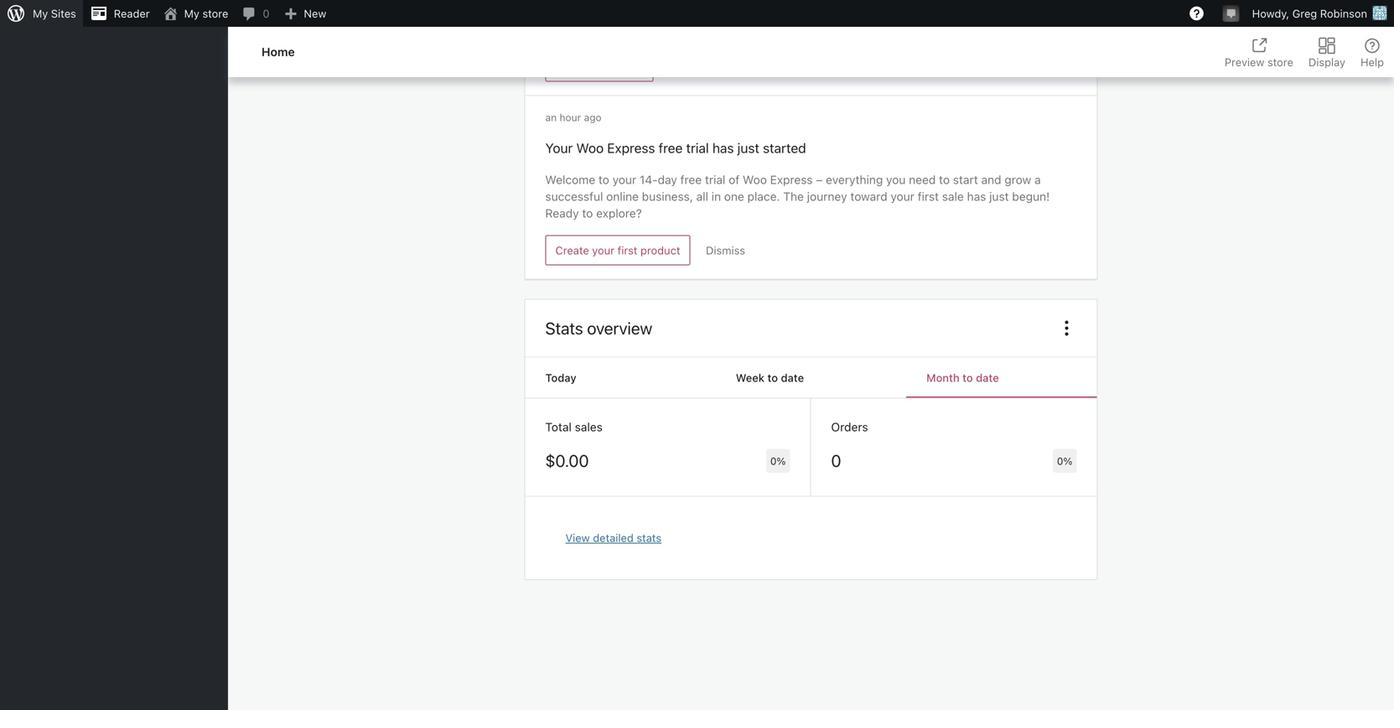 Task type: describe. For each thing, give the bounding box(es) containing it.
grow
[[1005, 173, 1032, 187]]

my store link
[[157, 0, 235, 27]]

sites
[[51, 7, 76, 20]]

detailed
[[593, 532, 634, 544]]

1 vertical spatial your
[[891, 190, 915, 203]]

free inside welcome to your 14-day free trial of woo express – everything you need to start and grow a successful online business, all in one place. the journey toward your first sale has just begun! ready to explore?
[[681, 173, 702, 187]]

preview store button
[[1215, 27, 1304, 77]]

woo inside welcome to your 14-day free trial of woo express – everything you need to start and grow a successful online business, all in one place. the journey toward your first sale has just begun! ready to explore?
[[743, 173, 767, 187]]

in
[[712, 190, 721, 203]]

month to date
[[927, 372, 999, 384]]

to for ready to make that perfect domain yours?
[[582, 22, 593, 36]]

today
[[546, 372, 577, 384]]

today button
[[525, 358, 716, 398]]

notification image
[[1225, 6, 1238, 19]]

all
[[697, 190, 709, 203]]

orders
[[832, 420, 869, 434]]

choose which values to display image
[[1057, 318, 1077, 338]]

total
[[546, 420, 572, 434]]

to for week to date
[[768, 372, 778, 384]]

my sites
[[33, 7, 76, 20]]

store for my store
[[203, 7, 228, 20]]

preview store
[[1225, 56, 1294, 68]]

everything
[[826, 173, 883, 187]]

hour
[[560, 111, 581, 123]]

dismiss
[[706, 244, 746, 257]]

store for preview store
[[1268, 56, 1294, 68]]

my store
[[184, 7, 228, 20]]

tab list containing today
[[525, 358, 1097, 399]]

my sites link
[[0, 0, 83, 27]]

toolbar navigation
[[0, 0, 1395, 30]]

start
[[953, 173, 978, 187]]

business,
[[642, 190, 693, 203]]

sale
[[942, 190, 964, 203]]

successful
[[546, 190, 603, 203]]

your woo express free trial has just started link
[[546, 138, 807, 158]]

your woo express free trial has just started menu
[[525, 0, 1097, 280]]

and
[[982, 173, 1002, 187]]

new
[[304, 7, 327, 20]]

0 link
[[235, 0, 276, 27]]

create
[[556, 244, 589, 257]]

started
[[763, 140, 807, 156]]

you
[[887, 173, 906, 187]]

help button
[[1351, 27, 1395, 77]]

of
[[729, 173, 740, 187]]

0% for 0
[[1057, 455, 1073, 467]]

first inside create your first product link
[[618, 244, 638, 257]]

month
[[927, 372, 960, 384]]

your
[[546, 140, 573, 156]]

1 ready from the top
[[546, 22, 579, 36]]

explore?
[[596, 206, 642, 220]]

stats
[[546, 318, 583, 338]]

week
[[736, 372, 765, 384]]

0 vertical spatial express
[[607, 140, 655, 156]]

tab list containing preview store
[[1215, 27, 1395, 77]]

dismiss button
[[696, 235, 756, 265]]

2 vertical spatial your
[[592, 244, 615, 257]]



Task type: vqa. For each thing, say whether or not it's contained in the screenshot.
gift cards
no



Task type: locate. For each thing, give the bounding box(es) containing it.
stats
[[637, 532, 662, 544]]

your up online
[[613, 173, 637, 187]]

woo down ago
[[577, 140, 604, 156]]

my left sites
[[33, 7, 48, 20]]

first inside welcome to your 14-day free trial of woo express – everything you need to start and grow a successful online business, all in one place. the journey toward your first sale has just begun! ready to explore?
[[918, 190, 939, 203]]

product
[[641, 244, 681, 257]]

free up day
[[659, 140, 683, 156]]

my
[[33, 7, 48, 20], [184, 7, 200, 20]]

just up of
[[738, 140, 760, 156]]

month to date button
[[907, 358, 1097, 398]]

free
[[659, 140, 683, 156], [681, 173, 702, 187]]

a
[[1035, 173, 1041, 187]]

to right "month"
[[963, 372, 973, 384]]

0%
[[771, 455, 786, 467], [1057, 455, 1073, 467]]

0 vertical spatial store
[[203, 7, 228, 20]]

1 vertical spatial free
[[681, 173, 702, 187]]

ready down successful
[[546, 206, 579, 220]]

display
[[1309, 56, 1346, 68]]

place.
[[748, 190, 780, 203]]

1 horizontal spatial tab list
[[1215, 27, 1395, 77]]

0 horizontal spatial woo
[[577, 140, 604, 156]]

date right the week
[[781, 372, 804, 384]]

ready to make that perfect domain yours?
[[546, 22, 774, 36]]

1 horizontal spatial express
[[770, 173, 813, 187]]

0
[[263, 7, 270, 20], [832, 451, 842, 471]]

0 vertical spatial ready
[[546, 22, 579, 36]]

0 horizontal spatial just
[[738, 140, 760, 156]]

0 horizontal spatial tab list
[[525, 358, 1097, 399]]

0% for $0.00
[[771, 455, 786, 467]]

woo
[[577, 140, 604, 156], [743, 173, 767, 187]]

stats overview
[[546, 318, 653, 338]]

trial inside welcome to your 14-day free trial of woo express – everything you need to start and grow a successful online business, all in one place. the journey toward your first sale has just begun! ready to explore?
[[705, 173, 726, 187]]

online
[[607, 190, 639, 203]]

0 horizontal spatial date
[[781, 372, 804, 384]]

0 vertical spatial 0
[[263, 7, 270, 20]]

0 vertical spatial has
[[713, 140, 734, 156]]

just inside your woo express free trial has just started link
[[738, 140, 760, 156]]

2 date from the left
[[976, 372, 999, 384]]

0 horizontal spatial has
[[713, 140, 734, 156]]

0 horizontal spatial first
[[618, 244, 638, 257]]

store
[[203, 7, 228, 20], [1268, 56, 1294, 68]]

to
[[582, 22, 593, 36], [599, 173, 610, 187], [939, 173, 950, 187], [582, 206, 593, 220], [768, 372, 778, 384], [963, 372, 973, 384]]

domain
[[696, 22, 736, 36]]

to for month to date
[[963, 372, 973, 384]]

to right the week
[[768, 372, 778, 384]]

tab list
[[1215, 27, 1395, 77], [525, 358, 1097, 399]]

home
[[262, 45, 295, 59]]

0 vertical spatial trial
[[686, 140, 709, 156]]

week to date button
[[716, 358, 907, 398]]

0 left "new" link
[[263, 7, 270, 20]]

1 date from the left
[[781, 372, 804, 384]]

first down need
[[918, 190, 939, 203]]

$0.00
[[546, 451, 589, 471]]

display button
[[1304, 27, 1351, 77]]

store right the preview
[[1268, 56, 1294, 68]]

1 vertical spatial ready
[[546, 206, 579, 220]]

reader link
[[83, 0, 157, 27]]

express
[[607, 140, 655, 156], [770, 173, 813, 187]]

my for my sites
[[33, 7, 48, 20]]

express up the
[[770, 173, 813, 187]]

0 inside toolbar navigation
[[263, 7, 270, 20]]

make
[[596, 22, 625, 36]]

trial up all
[[686, 140, 709, 156]]

1 horizontal spatial has
[[967, 190, 987, 203]]

0 vertical spatial just
[[738, 140, 760, 156]]

perfect
[[653, 22, 693, 36]]

view
[[566, 532, 590, 544]]

an hour ago
[[546, 111, 602, 123]]

express inside welcome to your 14-day free trial of woo express – everything you need to start and grow a successful online business, all in one place. the journey toward your first sale has just begun! ready to explore?
[[770, 173, 813, 187]]

trial
[[686, 140, 709, 156], [705, 173, 726, 187]]

2 my from the left
[[184, 7, 200, 20]]

sales
[[575, 420, 603, 434]]

your right the create
[[592, 244, 615, 257]]

1 vertical spatial has
[[967, 190, 987, 203]]

1 horizontal spatial store
[[1268, 56, 1294, 68]]

to up online
[[599, 173, 610, 187]]

1 vertical spatial store
[[1268, 56, 1294, 68]]

has
[[713, 140, 734, 156], [967, 190, 987, 203]]

0 vertical spatial free
[[659, 140, 683, 156]]

an
[[546, 111, 557, 123]]

date for week to date
[[781, 372, 804, 384]]

greg
[[1293, 7, 1318, 20]]

my for my store
[[184, 7, 200, 20]]

1 horizontal spatial 0%
[[1057, 455, 1073, 467]]

need
[[909, 173, 936, 187]]

to for welcome to your 14-day free trial of woo express – everything you need to start and grow a successful online business, all in one place. the journey toward your first sale has just begun! ready to explore?
[[599, 173, 610, 187]]

one
[[724, 190, 745, 203]]

1 horizontal spatial just
[[990, 190, 1009, 203]]

has down start
[[967, 190, 987, 203]]

0 horizontal spatial 0%
[[771, 455, 786, 467]]

tab list down greg
[[1215, 27, 1395, 77]]

first left product
[[618, 244, 638, 257]]

my right 'reader'
[[184, 7, 200, 20]]

2 ready from the top
[[546, 206, 579, 220]]

1 vertical spatial just
[[990, 190, 1009, 203]]

just inside welcome to your 14-day free trial of woo express – everything you need to start and grow a successful online business, all in one place. the journey toward your first sale has just begun! ready to explore?
[[990, 190, 1009, 203]]

1 my from the left
[[33, 7, 48, 20]]

1 horizontal spatial date
[[976, 372, 999, 384]]

new link
[[276, 0, 333, 27]]

create your first product link
[[546, 235, 691, 266]]

to down successful
[[582, 206, 593, 220]]

that
[[629, 22, 650, 36]]

preview
[[1225, 56, 1265, 68]]

woo up place.
[[743, 173, 767, 187]]

ready inside welcome to your 14-day free trial of woo express – everything you need to start and grow a successful online business, all in one place. the journey toward your first sale has just begun! ready to explore?
[[546, 206, 579, 220]]

date
[[781, 372, 804, 384], [976, 372, 999, 384]]

1 horizontal spatial my
[[184, 7, 200, 20]]

0 horizontal spatial my
[[33, 7, 48, 20]]

the
[[784, 190, 804, 203]]

overview
[[587, 318, 653, 338]]

welcome
[[546, 173, 596, 187]]

journey
[[807, 190, 848, 203]]

begun!
[[1013, 190, 1050, 203]]

howdy, greg robinson
[[1253, 7, 1368, 20]]

express up 14-
[[607, 140, 655, 156]]

day
[[658, 173, 677, 187]]

0 down orders
[[832, 451, 842, 471]]

free up all
[[681, 173, 702, 187]]

howdy,
[[1253, 7, 1290, 20]]

1 horizontal spatial first
[[918, 190, 939, 203]]

to left make
[[582, 22, 593, 36]]

has up of
[[713, 140, 734, 156]]

tab list up orders
[[525, 358, 1097, 399]]

1 0% from the left
[[771, 455, 786, 467]]

0 horizontal spatial 0
[[263, 7, 270, 20]]

total sales
[[546, 420, 603, 434]]

date right "month"
[[976, 372, 999, 384]]

store left 0 link
[[203, 7, 228, 20]]

view detailed stats link
[[552, 517, 675, 559]]

has inside your woo express free trial has just started link
[[713, 140, 734, 156]]

view detailed stats
[[566, 532, 662, 544]]

0 vertical spatial your
[[613, 173, 637, 187]]

2 0% from the left
[[1057, 455, 1073, 467]]

first
[[918, 190, 939, 203], [618, 244, 638, 257]]

your woo express free trial has just started
[[546, 140, 807, 156]]

0 vertical spatial woo
[[577, 140, 604, 156]]

robinson
[[1321, 7, 1368, 20]]

1 vertical spatial 0
[[832, 451, 842, 471]]

–
[[816, 173, 823, 187]]

toward
[[851, 190, 888, 203]]

date for month to date
[[976, 372, 999, 384]]

1 vertical spatial first
[[618, 244, 638, 257]]

1 vertical spatial express
[[770, 173, 813, 187]]

just down 'and'
[[990, 190, 1009, 203]]

1 vertical spatial trial
[[705, 173, 726, 187]]

create your first product
[[556, 244, 681, 257]]

reader
[[114, 7, 150, 20]]

1 horizontal spatial woo
[[743, 173, 767, 187]]

0 vertical spatial tab list
[[1215, 27, 1395, 77]]

1 vertical spatial tab list
[[525, 358, 1097, 399]]

store inside button
[[1268, 56, 1294, 68]]

ago
[[584, 111, 602, 123]]

to up sale in the right of the page
[[939, 173, 950, 187]]

help
[[1361, 56, 1385, 68]]

ready left make
[[546, 22, 579, 36]]

your down "you"
[[891, 190, 915, 203]]

just
[[738, 140, 760, 156], [990, 190, 1009, 203]]

store inside toolbar navigation
[[203, 7, 228, 20]]

0 horizontal spatial store
[[203, 7, 228, 20]]

welcome to your 14-day free trial of woo express – everything you need to start and grow a successful online business, all in one place. the journey toward your first sale has just begun! ready to explore?
[[546, 173, 1050, 220]]

1 vertical spatial woo
[[743, 173, 767, 187]]

yours?
[[739, 22, 774, 36]]

has inside welcome to your 14-day free trial of woo express – everything you need to start and grow a successful online business, all in one place. the journey toward your first sale has just begun! ready to explore?
[[967, 190, 987, 203]]

14-
[[640, 173, 658, 187]]

your
[[613, 173, 637, 187], [891, 190, 915, 203], [592, 244, 615, 257]]

1 horizontal spatial 0
[[832, 451, 842, 471]]

0 vertical spatial first
[[918, 190, 939, 203]]

trial up in
[[705, 173, 726, 187]]

week to date
[[736, 372, 804, 384]]

0 horizontal spatial express
[[607, 140, 655, 156]]



